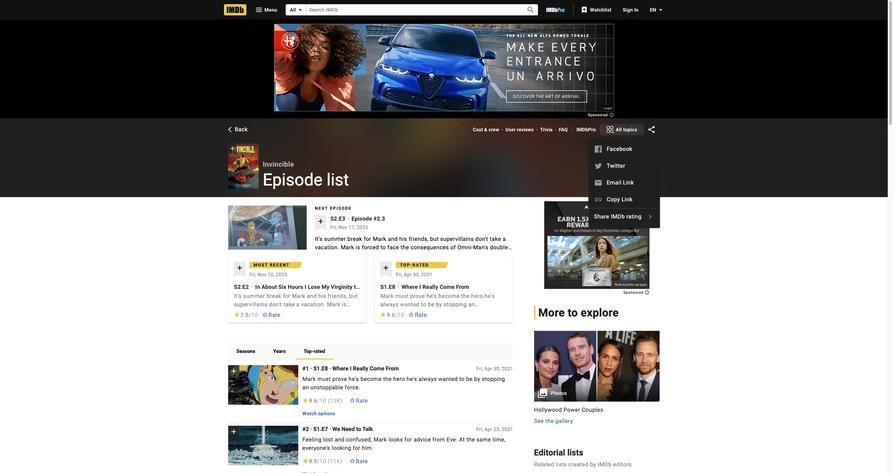 Task type: vqa. For each thing, say whether or not it's contained in the screenshot.
recent
yes



Task type: locate. For each thing, give the bounding box(es) containing it.
add image
[[235, 264, 244, 272], [229, 428, 238, 436]]

2 vertical spatial apr
[[485, 427, 492, 433]]

link inside copy link menu item
[[622, 196, 633, 203]]

imdb rating: 9.6 element
[[380, 311, 404, 320], [302, 397, 342, 406]]

cast & crew
[[473, 127, 499, 133]]

wanted for fri,
[[438, 376, 458, 383]]

2023 down recent
[[276, 272, 287, 278]]

link
[[623, 179, 634, 186], [622, 196, 633, 203]]

mark must prove he's become the hero he's always wanted to be by stopping an unstoppable force. for where
[[380, 293, 495, 317]]

0 vertical spatial break
[[348, 236, 362, 243]]

everyone's
[[302, 445, 330, 452]]

0 horizontal spatial is
[[342, 301, 347, 308]]

rate right 13k
[[356, 398, 368, 405]]

1 vertical spatial top-
[[304, 349, 314, 354]]

1 vertical spatial friends,
[[328, 293, 348, 300]]

rate button right 13k
[[345, 395, 372, 408]]

10 inside imdb rating: 9.5 element
[[320, 458, 326, 465]]

0 vertical spatial all
[[290, 7, 296, 13]]

stopping
[[444, 301, 467, 308], [482, 376, 505, 383]]

All search field
[[286, 4, 538, 15]]

1 vertical spatial apr
[[485, 366, 492, 372]]

sponsored
[[588, 113, 609, 117], [624, 291, 645, 295]]

0 vertical spatial must
[[395, 293, 409, 300]]

2023 right 17,
[[357, 225, 368, 230]]

0 horizontal spatial group
[[228, 144, 259, 189]]

0 horizontal spatial man's
[[345, 310, 361, 317]]

an for fri, apr 30, 2021
[[302, 385, 309, 391]]

all
[[290, 7, 296, 13], [616, 127, 622, 132]]

sponsored content section
[[274, 24, 614, 117], [544, 202, 650, 295]]

0 horizontal spatial hero
[[393, 376, 405, 383]]

rate button right 7.5
[[258, 309, 285, 322]]

unstoppable
[[380, 310, 413, 317], [311, 385, 343, 391]]

for down confused,
[[353, 445, 360, 452]]

rate down him.
[[356, 458, 368, 465]]

for right looks
[[405, 437, 412, 443]]

imdb left the editors
[[598, 462, 612, 468]]

to
[[381, 244, 386, 251], [354, 284, 359, 291], [421, 301, 426, 308], [568, 306, 578, 320], [253, 310, 258, 317], [459, 376, 465, 383], [356, 426, 361, 433]]

gallery
[[555, 418, 573, 425]]

forced down episode #2.3 link
[[362, 244, 379, 251]]

star inline image inside imdb rating: 7.5 element
[[234, 313, 240, 317]]

categories image
[[606, 125, 614, 134]]

mark down the #1
[[302, 376, 316, 383]]

group
[[228, 144, 259, 189], [534, 331, 660, 426]]

imdb rating: 9.6 element for star inline image related to 9.6's rate 'button'
[[380, 311, 404, 320]]

0 vertical spatial face
[[387, 244, 399, 251]]

1 vertical spatial 9.6
[[309, 398, 317, 405]]

1 horizontal spatial force.
[[415, 310, 430, 317]]

be for fri,
[[466, 376, 473, 383]]

twitter
[[607, 163, 625, 169]]

0 horizontal spatial really
[[353, 366, 368, 372]]

7.5 / 10
[[240, 312, 258, 319]]

link for email link
[[623, 179, 634, 186]]

episode for episode list
[[263, 170, 323, 190]]

and inside feeling lost and confused, mark looks for advice from eve. at the same time, everyone's looking for him.
[[335, 437, 345, 443]]

faq
[[559, 127, 568, 133]]

rate button for 9.6's star inline icon
[[345, 395, 372, 408]]

menu containing facebook
[[588, 141, 660, 225]]

0 vertical spatial star inline image
[[380, 313, 386, 317]]

rate button
[[258, 309, 285, 322], [404, 309, 431, 322], [345, 395, 372, 408], [345, 456, 372, 468]]

and
[[388, 236, 398, 243], [307, 293, 317, 300], [335, 437, 345, 443]]

1 horizontal spatial supervillains
[[440, 236, 474, 243]]

prove
[[410, 293, 425, 300], [332, 376, 347, 383]]

become
[[439, 293, 460, 300], [361, 376, 382, 383]]

facebook image
[[594, 145, 603, 154]]

10 inside imdb rating: 7.5 element
[[251, 312, 258, 319]]

0 vertical spatial force.
[[415, 310, 430, 317]]

11k
[[330, 458, 340, 465]]

most recent
[[254, 263, 290, 268]]

10 for 9.6 / 10 ( 13k )
[[320, 398, 326, 405]]

1 horizontal spatial be
[[466, 376, 473, 383]]

0 vertical spatial double
[[490, 244, 508, 251]]

all right categories image
[[616, 127, 622, 132]]

arrow drop down image inside all button
[[296, 6, 305, 14]]

#1
[[302, 366, 309, 372]]

1 horizontal spatial sponsored
[[624, 291, 645, 295]]

top-rated up the #1
[[304, 349, 325, 354]]

an for where i really come from
[[468, 301, 475, 308]]

episode down invincible
[[263, 170, 323, 190]]

fri, nov 17, 2023
[[330, 225, 368, 230]]

0 vertical spatial unstoppable
[[380, 310, 413, 317]]

must for fri,
[[317, 376, 331, 383]]

#2 ∙ s1.e7 ∙ we need to talk
[[302, 426, 373, 433]]

/ inside imdb rating: 9.5 element
[[317, 458, 320, 465]]

advice
[[414, 437, 431, 443]]

is down "fri, nov 17, 2023"
[[356, 244, 360, 251]]

omni-
[[458, 244, 473, 251], [330, 310, 345, 317]]

summer down s2.e2
[[243, 293, 265, 300]]

0 horizontal spatial prove
[[332, 376, 347, 383]]

all right menu on the left of the page
[[290, 7, 296, 13]]

0 vertical spatial take
[[490, 236, 501, 243]]

tab list
[[228, 343, 513, 360]]

imdb rating: 7.5 element
[[234, 311, 258, 320]]

topics
[[623, 127, 637, 132]]

lose
[[308, 284, 320, 291]]

copy link
[[607, 196, 633, 203]]

star border inline image right 13k
[[349, 399, 355, 403]]

must up 9.6 / 10 ( 13k )
[[317, 376, 331, 383]]

invincible (2021) image
[[228, 426, 298, 466]]

twitter image
[[594, 162, 603, 170]]

0 vertical spatial prove
[[410, 293, 425, 300]]

0 vertical spatial a
[[503, 236, 506, 243]]

1 vertical spatial all
[[616, 127, 622, 132]]

always for where
[[380, 301, 399, 308]]

email image
[[594, 179, 603, 187]]

from
[[456, 284, 469, 291], [386, 366, 399, 372]]

unstoppable for where
[[380, 310, 413, 317]]

0 horizontal spatial star inline image
[[234, 313, 240, 317]]

0 horizontal spatial but
[[349, 293, 358, 300]]

the inside feeling lost and confused, mark looks for advice from eve. at the same time, everyone's looking for him.
[[467, 437, 475, 443]]

mark left looks
[[374, 437, 387, 443]]

0 horizontal spatial friends,
[[328, 293, 348, 300]]

prove down 'where i really come from'
[[410, 293, 425, 300]]

nov left 17,
[[339, 225, 347, 230]]

nov
[[339, 225, 347, 230], [258, 272, 266, 278]]

it's down s2.e2
[[234, 293, 242, 300]]

episode
[[263, 170, 323, 190], [352, 216, 372, 222]]

star inline image
[[380, 313, 386, 317], [302, 459, 308, 464]]

summer
[[324, 236, 346, 243], [243, 293, 265, 300]]

1 horizontal spatial life.
[[315, 253, 325, 259]]

0 horizontal spatial supervillains
[[234, 301, 268, 308]]

episode up 17,
[[352, 216, 372, 222]]

sponsored for bottommost sponsored content section
[[624, 291, 645, 295]]

0 horizontal spatial a
[[296, 301, 300, 308]]

1 horizontal spatial group
[[534, 331, 660, 426]]

imdb rating: 9.5 element
[[302, 458, 342, 466]]

1 horizontal spatial come
[[440, 284, 455, 291]]

lost
[[323, 437, 333, 443]]

the inside button
[[546, 418, 554, 425]]

star inline image inside imdb rating: 9.5 element
[[302, 459, 308, 464]]

in right sign
[[634, 7, 639, 13]]

life. up in about six hours i lose my virginity to a fish
[[315, 253, 325, 259]]

sign in
[[623, 7, 639, 13]]

2023
[[357, 225, 368, 230], [276, 272, 287, 278]]

lists up created
[[567, 448, 583, 458]]

come
[[440, 284, 455, 291], [370, 366, 384, 372]]

1 vertical spatial omni-
[[330, 310, 345, 317]]

0 vertical spatial of
[[451, 244, 456, 251]]

/ for 7.5 / 10
[[249, 312, 251, 319]]

force. right 9.6 / 10 at the bottom
[[415, 310, 430, 317]]

1 horizontal spatial imdb rating: 9.6 element
[[380, 311, 404, 320]]

2023 for fri, nov 17, 2023
[[357, 225, 368, 230]]

link right email
[[623, 179, 634, 186]]

rate right 9.6 / 10 at the bottom
[[415, 312, 427, 319]]

seth rogen and tatiana maslany in episode #2.3 (2023) image
[[228, 206, 307, 250]]

user reviews button
[[506, 126, 534, 133]]

0 vertical spatial friends,
[[409, 236, 429, 243]]

menu
[[588, 141, 660, 225]]

where down top-rated tab
[[332, 366, 348, 372]]

episode #2.3
[[352, 216, 385, 222]]

add image
[[229, 145, 236, 152], [316, 217, 325, 226], [382, 264, 390, 272], [229, 367, 238, 376]]

summer down "fri, nov 17, 2023"
[[324, 236, 346, 243]]

1 ( from the top
[[328, 398, 330, 405]]

s1.e8 right fish
[[380, 284, 395, 291]]

imdb right "share"
[[611, 213, 625, 220]]

crew
[[489, 127, 499, 133]]

break down 17,
[[348, 236, 362, 243]]

1 horizontal spatial prove
[[410, 293, 425, 300]]

2 horizontal spatial and
[[388, 236, 398, 243]]

life. down star border inline icon
[[254, 318, 263, 325]]

None field
[[306, 4, 519, 15]]

1 vertical spatial face
[[260, 310, 271, 317]]

arrow left image
[[226, 126, 233, 133]]

mark down "fri, nov 17, 2023"
[[341, 244, 354, 251]]

star inline image left 9.5
[[302, 459, 308, 464]]

2023 for fri, nov 10, 2023
[[276, 272, 287, 278]]

2 arrow drop down image from the left
[[656, 6, 665, 14]]

watchlist button
[[577, 4, 617, 16]]

cast & crew button
[[473, 126, 499, 133]]

1 vertical spatial double
[[234, 318, 252, 325]]

menu image
[[255, 6, 263, 14]]

) inside imdb rating: 9.5 element
[[340, 458, 342, 465]]

trivia button
[[540, 126, 553, 133]]

10
[[251, 312, 258, 319], [398, 312, 404, 319], [320, 398, 326, 405], [320, 458, 326, 465]]

sign
[[623, 7, 633, 13]]

face
[[387, 244, 399, 251], [260, 310, 271, 317]]

1 vertical spatial 2021
[[502, 366, 513, 372]]

is down virginity
[[342, 301, 347, 308]]

0 vertical spatial become
[[439, 293, 460, 300]]

1 horizontal spatial star inline image
[[302, 399, 308, 403]]

0 horizontal spatial arrow drop down image
[[296, 6, 305, 14]]

30,
[[413, 272, 420, 278], [494, 366, 500, 372]]

2021
[[421, 272, 433, 278], [502, 366, 513, 372], [502, 427, 513, 433]]

star border inline image for #1 ∙ s1.e8 ∙ where i really come from
[[349, 399, 355, 403]]

1 horizontal spatial break
[[348, 236, 362, 243]]

rated
[[413, 263, 429, 268], [314, 349, 325, 354]]

0 horizontal spatial from
[[386, 366, 399, 372]]

years
[[273, 349, 286, 354]]

23,
[[494, 427, 500, 433]]

1 arrow drop down image from the left
[[296, 6, 305, 14]]

vacation. down lose at the left bottom of the page
[[301, 301, 325, 308]]

1 vertical spatial where
[[332, 366, 348, 372]]

link inside the email link link
[[623, 179, 634, 186]]

mark down #2.3
[[373, 236, 386, 243]]

0 horizontal spatial double
[[234, 318, 252, 325]]

years tab
[[264, 343, 295, 360]]

1 vertical spatial summer
[[243, 293, 265, 300]]

at
[[459, 437, 465, 443]]

0 vertical spatial mark must prove he's become the hero he's always wanted to be by stopping an unstoppable force.
[[380, 293, 495, 317]]

share on social media image
[[647, 125, 656, 134]]

link right copy
[[622, 196, 633, 203]]

mark inside feeling lost and confused, mark looks for advice from eve. at the same time, everyone's looking for him.
[[374, 437, 387, 443]]

forced left star border inline icon
[[234, 310, 251, 317]]

become down 'where i really come from'
[[439, 293, 460, 300]]

9.6
[[387, 312, 395, 319], [309, 398, 317, 405]]

break down about
[[267, 293, 281, 300]]

lists down editorial lists
[[556, 462, 567, 468]]

0 horizontal spatial unstoppable
[[311, 385, 343, 391]]

1 vertical spatial stopping
[[482, 376, 505, 383]]

rate button for star inline icon inside imdb rating: 7.5 element
[[258, 309, 285, 322]]

star inline image up watch
[[302, 399, 308, 403]]

rate button down 'where i really come from'
[[404, 309, 431, 322]]

more to explore
[[538, 306, 619, 320]]

1 horizontal spatial must
[[395, 293, 409, 300]]

the
[[401, 244, 409, 251], [461, 293, 470, 300], [273, 310, 281, 317], [383, 376, 392, 383], [546, 418, 554, 425], [467, 437, 475, 443]]

s1.e8 right the #1
[[313, 366, 328, 372]]

0 vertical spatial hero
[[471, 293, 483, 300]]

force. down #1 ∙ s1.e8 ∙ where i really come from "link" at the bottom of page
[[345, 385, 360, 391]]

group containing hollywood power couples
[[534, 331, 660, 426]]

0 horizontal spatial star inline image
[[302, 459, 308, 464]]

2 ) from the top
[[340, 458, 342, 465]]

submit search image
[[526, 6, 535, 14]]

about
[[262, 284, 277, 291]]

0 horizontal spatial imdb rating: 9.6 element
[[302, 397, 342, 406]]

couples
[[582, 407, 603, 414]]

photos group
[[534, 331, 660, 402]]

1 vertical spatial imdb rating: 9.6 element
[[302, 397, 342, 406]]

( up options
[[328, 398, 330, 405]]

arrow drop down image right "sign in" button
[[656, 6, 665, 14]]

1 vertical spatial of
[[323, 310, 328, 317]]

rate button down him.
[[345, 456, 372, 468]]

email
[[607, 179, 621, 186]]

0 vertical spatial and
[[388, 236, 398, 243]]

feeling
[[302, 437, 322, 443]]

star inline image for 9.6
[[380, 313, 386, 317]]

1 horizontal spatial s1.e8
[[380, 284, 395, 291]]

1 horizontal spatial friends,
[[409, 236, 429, 243]]

star inline image left 9.6 / 10 at the bottom
[[380, 313, 386, 317]]

arrow drop down image for en
[[656, 6, 665, 14]]

apr for eve.
[[485, 427, 492, 433]]

rate right star border inline icon
[[269, 312, 281, 319]]

1 vertical spatial link
[[622, 196, 633, 203]]

link image
[[594, 196, 603, 204]]

invincible
[[263, 160, 294, 169]]

2 ( from the top
[[328, 458, 330, 465]]

invincible image
[[228, 144, 259, 189]]

rate button for star inline image in imdb rating: 9.5 element
[[345, 456, 372, 468]]

0 vertical spatial fri, apr 30, 2021
[[396, 272, 433, 278]]

star border inline image down looking
[[349, 459, 355, 464]]

0 horizontal spatial take
[[283, 301, 295, 308]]

prove down #1 ∙ s1.e8 ∙ where i really come from "link" at the bottom of page
[[332, 376, 347, 383]]

0 horizontal spatial 2023
[[276, 272, 287, 278]]

from inside "link"
[[386, 366, 399, 372]]

0 vertical spatial sponsored
[[588, 113, 609, 117]]

arrow drop down image inside en button
[[656, 6, 665, 14]]

supervillains
[[440, 236, 474, 243], [234, 301, 268, 308]]

9.5
[[309, 458, 317, 465]]

in left about
[[255, 284, 260, 291]]

prove for fri,
[[332, 376, 347, 383]]

editorial
[[534, 448, 565, 458]]

1 horizontal spatial by
[[474, 376, 480, 383]]

1 vertical spatial add image
[[229, 428, 238, 436]]

0 horizontal spatial sponsored
[[588, 113, 609, 117]]

rate button for star inline image related to 9.6
[[404, 309, 431, 322]]

all inside search box
[[290, 7, 296, 13]]

top-rated up 'where i really come from'
[[400, 263, 429, 268]]

his
[[399, 236, 407, 243], [318, 293, 326, 300]]

0 vertical spatial his
[[399, 236, 407, 243]]

1 horizontal spatial all
[[616, 127, 622, 132]]

star border inline image
[[408, 313, 414, 317], [349, 399, 355, 403], [349, 459, 355, 464]]

all for all topics
[[616, 127, 622, 132]]

always
[[380, 301, 399, 308], [419, 376, 437, 383]]

must up 9.6 / 10 at the bottom
[[395, 293, 409, 300]]

arrow drop down image right menu on the left of the page
[[296, 6, 305, 14]]

created
[[569, 462, 589, 468]]

vacation. down "fri, nov 17, 2023"
[[315, 244, 339, 251]]

1 horizontal spatial in
[[634, 7, 639, 13]]

0 vertical spatial summer
[[324, 236, 346, 243]]

/ inside imdb rating: 7.5 element
[[249, 312, 251, 319]]

1 vertical spatial nov
[[258, 272, 266, 278]]

become down #1 ∙ s1.e8 ∙ where i really come from "link" at the bottom of page
[[361, 376, 382, 383]]

star inline image
[[234, 313, 240, 317], [302, 399, 308, 403]]

∙ right #2
[[310, 426, 312, 433]]

top-rated
[[400, 263, 429, 268], [304, 349, 325, 354]]

s1.e8
[[380, 284, 395, 291], [313, 366, 328, 372]]

0 horizontal spatial wanted
[[400, 301, 420, 308]]

it's down "next"
[[315, 236, 323, 243]]

steven yeun in invincible (2021) image
[[228, 366, 298, 405]]

( right 9.5
[[328, 458, 330, 465]]

tab list containing seasons
[[228, 343, 513, 360]]

( inside imdb rating: 9.5 element
[[328, 458, 330, 465]]

Search IMDb text field
[[306, 4, 519, 15]]

0 vertical spatial nov
[[339, 225, 347, 230]]

star border inline image
[[262, 313, 268, 317]]

1 ) from the top
[[340, 398, 342, 405]]

1 vertical spatial break
[[267, 293, 281, 300]]

(
[[328, 398, 330, 405], [328, 458, 330, 465]]

copy link menu item
[[588, 191, 660, 208]]

arrow drop down image
[[296, 6, 305, 14], [656, 6, 665, 14]]

star inline image left 7.5
[[234, 313, 240, 317]]

force.
[[415, 310, 430, 317], [345, 385, 360, 391]]

0 vertical spatial link
[[623, 179, 634, 186]]

become for where i really come from
[[439, 293, 460, 300]]

s2.e3 link
[[330, 216, 345, 222]]

must
[[395, 293, 409, 300], [317, 376, 331, 383]]

star border inline image right 9.6 / 10 at the bottom
[[408, 313, 414, 317]]

0 vertical spatial sponsored content section
[[274, 24, 614, 117]]

)
[[340, 398, 342, 405], [340, 458, 342, 465]]

∙
[[310, 366, 312, 372], [329, 366, 331, 372], [310, 426, 312, 433], [329, 426, 331, 433]]

1 horizontal spatial wanted
[[438, 376, 458, 383]]

hero for where i really come from
[[471, 293, 483, 300]]

where up 9.6 / 10 at the bottom
[[402, 284, 418, 291]]

nov left 10,
[[258, 272, 266, 278]]

0 horizontal spatial must
[[317, 376, 331, 383]]

0 horizontal spatial forced
[[234, 310, 251, 317]]

star inline image for 7.5
[[234, 313, 240, 317]]

fri,
[[330, 225, 337, 230], [249, 272, 256, 278], [396, 272, 403, 278], [476, 366, 483, 372], [476, 427, 483, 433]]

man's
[[473, 244, 489, 251], [345, 310, 361, 317]]

a
[[503, 236, 506, 243], [361, 284, 364, 291], [296, 301, 300, 308]]

1 vertical spatial rated
[[314, 349, 325, 354]]



Task type: describe. For each thing, give the bounding box(es) containing it.
1 horizontal spatial is
[[356, 244, 360, 251]]

menu button
[[249, 4, 283, 15]]

1 vertical spatial sponsored content section
[[544, 202, 650, 295]]

1 horizontal spatial fri, apr 30, 2021
[[476, 366, 513, 372]]

1 vertical spatial man's
[[345, 310, 361, 317]]

back
[[235, 126, 248, 133]]

0 horizontal spatial it's
[[234, 293, 242, 300]]

top-rated tab
[[295, 343, 334, 360]]

( for 11k
[[328, 458, 330, 465]]

see the gallery button
[[534, 417, 573, 426]]

1 vertical spatial it's summer break for mark and his friends, but supervillains don't take a vacation. mark is forced to face the consequences of omni-man's double life.
[[234, 293, 361, 325]]

0 vertical spatial don't
[[475, 236, 488, 243]]

imdb inside menu
[[611, 213, 625, 220]]

hollywood power couples
[[534, 407, 603, 414]]

related
[[534, 462, 554, 468]]

1 horizontal spatial omni-
[[458, 244, 473, 251]]

0 vertical spatial consequences
[[411, 244, 449, 251]]

1 horizontal spatial but
[[430, 236, 439, 243]]

share imdb rating
[[594, 213, 642, 220]]

episode list
[[263, 170, 349, 190]]

#1 ∙ s1.e8 ∙ where i really come from
[[302, 366, 399, 372]]

wanted for where
[[400, 301, 420, 308]]

s1.e8 inside "link"
[[313, 366, 328, 372]]

∙ right the #1
[[310, 366, 312, 372]]

imdbpro
[[577, 127, 596, 133]]

seasons tab
[[228, 343, 264, 360]]

watch options button
[[300, 408, 338, 420]]

2 horizontal spatial a
[[503, 236, 506, 243]]

1 horizontal spatial rated
[[413, 263, 429, 268]]

2021 for same
[[502, 427, 513, 433]]

in about six hours i lose my virginity to a fish
[[255, 284, 376, 291]]

0 vertical spatial 2021
[[421, 272, 433, 278]]

copy
[[607, 196, 620, 203]]

1 horizontal spatial a
[[361, 284, 364, 291]]

recent
[[270, 263, 290, 268]]

1 horizontal spatial it's
[[315, 236, 323, 243]]

i inside "link"
[[350, 366, 352, 372]]

become for fri, apr 30, 2021
[[361, 376, 382, 383]]

chevron right image
[[646, 213, 654, 221]]

#2.3
[[373, 216, 385, 222]]

1 vertical spatial life.
[[254, 318, 263, 325]]

stopping for come
[[444, 301, 467, 308]]

10 for 7.5 / 10
[[251, 312, 258, 319]]

fish
[[365, 284, 376, 291]]

2021 for by
[[502, 366, 513, 372]]

home image
[[224, 4, 246, 15]]

trivia
[[540, 127, 553, 133]]

0 horizontal spatial fri, apr 30, 2021
[[396, 272, 433, 278]]

hollywood
[[534, 407, 562, 414]]

all button
[[286, 4, 306, 15]]

nov for 10,
[[258, 272, 266, 278]]

list
[[327, 170, 349, 190]]

1 vertical spatial take
[[283, 301, 295, 308]]

imdb rating: 9.6 element for rate 'button' related to 9.6's star inline icon
[[302, 397, 342, 406]]

come inside "link"
[[370, 366, 384, 372]]

user
[[506, 127, 516, 133]]

mark up 9.6 / 10 at the bottom
[[380, 293, 394, 300]]

virginity
[[331, 284, 353, 291]]

rated inside top-rated tab
[[314, 349, 325, 354]]

watch
[[302, 411, 317, 417]]

mark must prove he's become the hero he's always wanted to be by stopping an unstoppable force. for fri,
[[302, 376, 505, 391]]

see
[[534, 418, 544, 425]]

mark down hours
[[292, 293, 305, 300]]

episode
[[330, 206, 352, 211]]

0 horizontal spatial of
[[323, 310, 328, 317]]

talk
[[362, 426, 373, 433]]

9.6 for 9.6 / 10
[[387, 312, 395, 319]]

feeling lost and confused, mark looks for advice from eve. at the same time, everyone's looking for him.
[[302, 437, 506, 452]]

email link link
[[588, 175, 660, 191]]

always for fri,
[[419, 376, 437, 383]]

star inline image for 9.6
[[302, 399, 308, 403]]

prove for where
[[410, 293, 425, 300]]

1 horizontal spatial summer
[[324, 236, 346, 243]]

1 vertical spatial but
[[349, 293, 358, 300]]

) for 13k
[[340, 398, 342, 405]]

2 horizontal spatial i
[[419, 284, 421, 291]]

10 for 9.6 / 10
[[398, 312, 404, 319]]

#1 ∙ s1.e8 ∙ where i really come from link
[[302, 366, 399, 372]]

him.
[[362, 445, 373, 452]]

0 vertical spatial life.
[[315, 253, 325, 259]]

star inline image for 9.5
[[302, 459, 308, 464]]

/ for 9.6 / 10 ( 13k )
[[317, 398, 320, 405]]

all for all
[[290, 7, 296, 13]]

lists for related
[[556, 462, 567, 468]]

link for copy link
[[622, 196, 633, 203]]

watchlist image
[[580, 6, 589, 14]]

by for 30,
[[474, 376, 480, 383]]

back button
[[226, 125, 248, 134]]

editors
[[613, 462, 632, 468]]

17,
[[349, 225, 355, 230]]

sponsored for the top sponsored content section
[[588, 113, 609, 117]]

1 vertical spatial vacation.
[[301, 301, 325, 308]]

1 horizontal spatial man's
[[473, 244, 489, 251]]

1 vertical spatial imdb
[[598, 462, 612, 468]]

1 vertical spatial consequences
[[283, 310, 321, 317]]

9.6 / 10 ( 13k )
[[309, 398, 342, 405]]

0 horizontal spatial i
[[305, 284, 306, 291]]

0 vertical spatial top-rated
[[400, 263, 429, 268]]

en
[[650, 7, 656, 13]]

faq button
[[559, 126, 568, 133]]

episode #2.3 link
[[352, 216, 385, 222]]

0 horizontal spatial and
[[307, 293, 317, 300]]

1 horizontal spatial double
[[490, 244, 508, 251]]

my
[[322, 284, 329, 291]]

0 vertical spatial come
[[440, 284, 455, 291]]

production art image
[[534, 331, 660, 402]]

/ for 9.5 / 10 ( 11k )
[[317, 458, 320, 465]]

email link
[[607, 179, 634, 186]]

force. for where
[[415, 310, 430, 317]]

photos
[[551, 391, 567, 396]]

1 horizontal spatial take
[[490, 236, 501, 243]]

stopping for 2021
[[482, 376, 505, 383]]

0 vertical spatial star border inline image
[[408, 313, 414, 317]]

same
[[477, 437, 491, 443]]

hours
[[288, 284, 303, 291]]

next episode
[[315, 206, 352, 211]]

0 vertical spatial apr
[[404, 272, 412, 278]]

0 vertical spatial from
[[456, 284, 469, 291]]

nov for 17,
[[339, 225, 347, 230]]

hero for fri, apr 30, 2021
[[393, 376, 405, 383]]

0 vertical spatial top-
[[400, 263, 413, 268]]

related lists created by imdb editors
[[534, 462, 632, 468]]

we
[[332, 426, 340, 433]]

9.6 / 10
[[387, 312, 404, 319]]

time,
[[493, 437, 506, 443]]

share
[[594, 213, 609, 220]]

s1.e7
[[313, 426, 328, 433]]

0 vertical spatial 30,
[[413, 272, 420, 278]]

0 vertical spatial s1.e8
[[380, 284, 395, 291]]

explore
[[581, 306, 619, 320]]

rating
[[626, 213, 642, 220]]

1 horizontal spatial 30,
[[494, 366, 500, 372]]

more
[[538, 306, 565, 320]]

all topics
[[616, 127, 637, 132]]

1 vertical spatial don't
[[269, 301, 282, 308]]

must for where
[[395, 293, 409, 300]]

menu
[[264, 7, 277, 13]]

editorial lists
[[534, 448, 583, 458]]

where i really come from
[[402, 284, 469, 291]]

0 horizontal spatial in
[[255, 284, 260, 291]]

0 horizontal spatial omni-
[[330, 310, 345, 317]]

episode for episode #2.3
[[352, 216, 372, 222]]

star border inline image for #2 ∙ s1.e7 ∙ we need to talk
[[349, 459, 355, 464]]

∙ down top-rated tab
[[329, 366, 331, 372]]

from
[[433, 437, 445, 443]]

looks
[[389, 437, 403, 443]]

0 vertical spatial forced
[[362, 244, 379, 251]]

sign in button
[[617, 4, 644, 16]]

cast
[[473, 127, 483, 133]]

force. for fri,
[[345, 385, 360, 391]]

be for where
[[428, 301, 434, 308]]

unstoppable for fri,
[[311, 385, 343, 391]]

1 horizontal spatial face
[[387, 244, 399, 251]]

none field inside all search box
[[306, 4, 519, 15]]

1 vertical spatial is
[[342, 301, 347, 308]]

where inside "link"
[[332, 366, 348, 372]]

see the gallery
[[534, 418, 573, 425]]

really inside "link"
[[353, 366, 368, 372]]

/ for 9.6 / 10
[[395, 312, 398, 319]]

group for editorial lists
[[534, 331, 660, 426]]

9.6 for 9.6 / 10 ( 13k )
[[309, 398, 317, 405]]

next
[[315, 206, 328, 211]]

&
[[484, 127, 487, 133]]

0 horizontal spatial break
[[267, 293, 281, 300]]

en button
[[644, 4, 665, 16]]

options
[[318, 411, 335, 417]]

0 vertical spatial really
[[423, 284, 438, 291]]

fri, apr 23, 2021
[[476, 427, 513, 433]]

group for episode list
[[228, 144, 259, 189]]

for down six
[[283, 293, 290, 300]]

apr for wanted
[[485, 366, 492, 372]]

) for 11k
[[340, 458, 342, 465]]

s2.e3
[[330, 216, 345, 222]]

0 horizontal spatial face
[[260, 310, 271, 317]]

imdbpro button
[[577, 126, 596, 133]]

reviews
[[517, 127, 534, 133]]

top- inside top-rated tab
[[304, 349, 314, 354]]

mark down virginity
[[327, 301, 340, 308]]

for down episode #2.3 link
[[364, 236, 371, 243]]

1 horizontal spatial his
[[399, 236, 407, 243]]

10 for 9.5 / 10 ( 11k )
[[320, 458, 326, 465]]

user reviews
[[506, 127, 534, 133]]

0 horizontal spatial his
[[318, 293, 326, 300]]

by for really
[[436, 301, 442, 308]]

power
[[564, 407, 580, 414]]

most
[[254, 263, 268, 268]]

in inside button
[[634, 7, 639, 13]]

0 vertical spatial it's summer break for mark and his friends, but supervillains don't take a vacation. mark is forced to face the consequences of omni-man's double life.
[[315, 236, 508, 259]]

all topics button
[[600, 124, 643, 135]]

13k
[[330, 398, 340, 405]]

0 vertical spatial add image
[[235, 264, 244, 272]]

1 horizontal spatial where
[[402, 284, 418, 291]]

9.5 / 10 ( 11k )
[[309, 458, 342, 465]]

looking
[[332, 445, 351, 452]]

2 vertical spatial by
[[590, 462, 596, 468]]

top-rated inside tab
[[304, 349, 325, 354]]

s2.e2
[[234, 284, 249, 291]]

lists for editorial
[[567, 448, 583, 458]]

watchlist
[[590, 7, 612, 13]]

( for 13k
[[328, 398, 330, 405]]

arrow drop down image for all
[[296, 6, 305, 14]]

confused,
[[346, 437, 372, 443]]

0 vertical spatial vacation.
[[315, 244, 339, 251]]

facebook
[[607, 146, 632, 152]]

∙ left we
[[329, 426, 331, 433]]

seasons
[[236, 349, 255, 354]]



